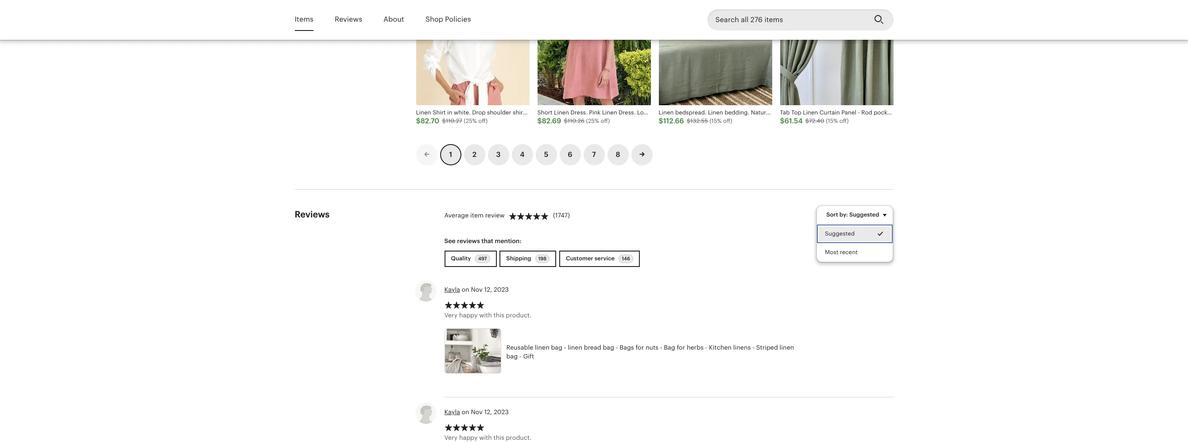Task type: locate. For each thing, give the bounding box(es) containing it.
(15% down clothes.
[[709, 118, 722, 124]]

linen right pink
[[602, 109, 617, 116]]

bag left bread
[[551, 345, 562, 352]]

with for first kayla link from the bottom
[[479, 435, 492, 442]]

reviews
[[335, 15, 362, 24], [295, 210, 330, 219]]

1 vertical spatial kayla link
[[444, 409, 460, 416]]

2 (25% from the left
[[586, 118, 599, 124]]

linen right reusable
[[535, 345, 549, 352]]

1 linen from the left
[[535, 345, 549, 352]]

- left bag
[[660, 345, 662, 352]]

1 (25% from the left
[[464, 118, 477, 124]]

reusable linen bag - linen bread bag -  bags for nuts - bag for herbs - kitchen linens - striped linen bag - gift link
[[444, 329, 794, 377]]

review
[[485, 212, 505, 219]]

(15% right 72.40
[[826, 118, 838, 124]]

2 very from the top
[[444, 435, 457, 442]]

1 vertical spatial this
[[494, 435, 504, 442]]

1 very from the top
[[444, 312, 457, 319]]

2 horizontal spatial dress.
[[680, 109, 697, 116]]

very for 1st kayla link from the top of the page
[[444, 312, 457, 319]]

kayla
[[444, 287, 460, 294], [444, 409, 460, 416]]

off) right 110.27
[[478, 118, 488, 124]]

1 off) from the left
[[478, 118, 488, 124]]

2 with from the top
[[479, 435, 492, 442]]

very for first kayla link from the bottom
[[444, 435, 457, 442]]

kayla on nov 12, 2023
[[444, 287, 509, 294], [444, 409, 509, 416]]

1 2023 from the top
[[494, 287, 509, 294]]

off) down clothes.
[[723, 118, 732, 124]]

- right linens
[[752, 345, 755, 352]]

linen left bread
[[568, 345, 582, 352]]

happy
[[459, 312, 478, 319], [459, 435, 478, 442]]

off) for 112.66
[[723, 118, 732, 124]]

see reviews that mention:
[[444, 238, 521, 245]]

0 horizontal spatial reviews
[[295, 210, 330, 219]]

82.69
[[542, 117, 561, 125]]

1 vertical spatial on
[[462, 409, 469, 416]]

4
[[520, 150, 525, 159]]

0 horizontal spatial linen
[[535, 345, 549, 352]]

1 vertical spatial 2023
[[494, 409, 509, 416]]

1 vertical spatial very
[[444, 435, 457, 442]]

0 vertical spatial kayla on nov 12, 2023
[[444, 287, 509, 294]]

$ right 82.70
[[442, 118, 446, 124]]

1 vertical spatial product.
[[506, 435, 531, 442]]

2023
[[494, 287, 509, 294], [494, 409, 509, 416]]

2 this from the top
[[494, 435, 504, 442]]

with
[[479, 312, 492, 319], [479, 435, 492, 442]]

$ right 112.66 at top right
[[687, 118, 690, 124]]

dress. up $ 112.66 $ 132.55 (15% off)
[[680, 109, 697, 116]]

for left nuts
[[636, 345, 644, 352]]

4 off) from the left
[[839, 118, 849, 124]]

0 vertical spatial kayla link
[[444, 287, 460, 294]]

0 vertical spatial 2023
[[494, 287, 509, 294]]

2 off) from the left
[[601, 118, 610, 124]]

- right the "herbs"
[[705, 345, 707, 352]]

2 for from the left
[[677, 345, 685, 352]]

8 link
[[607, 144, 629, 165]]

0 horizontal spatial dress.
[[571, 109, 588, 116]]

1 happy from the top
[[459, 312, 478, 319]]

1 kayla link from the top
[[444, 287, 460, 294]]

(25% down pink
[[586, 118, 599, 124]]

short linen dress. pink linen dress. loose summer dress. linen clothes. $ 82.69 $ 110.26 (25% off)
[[537, 109, 738, 125]]

1 horizontal spatial (25%
[[586, 118, 599, 124]]

2 linen from the left
[[602, 109, 617, 116]]

0 vertical spatial kayla
[[444, 287, 460, 294]]

bag down reusable
[[506, 353, 518, 360]]

very happy with this product.
[[444, 312, 531, 319], [444, 435, 531, 442]]

reviews link
[[335, 10, 362, 30]]

bag
[[551, 345, 562, 352], [603, 345, 614, 352], [506, 353, 518, 360]]

-
[[564, 345, 566, 352], [616, 345, 618, 352], [660, 345, 662, 352], [705, 345, 707, 352], [752, 345, 755, 352], [519, 353, 521, 360]]

short linen dress. pink linen dress. loose summer dress. linen clothes. image
[[537, 0, 651, 105]]

off) right 110.26
[[601, 118, 610, 124]]

1 horizontal spatial dress.
[[619, 109, 636, 116]]

(15% inside $ 61.54 $ 72.40 (15% off)
[[826, 118, 838, 124]]

0 vertical spatial happy
[[459, 312, 478, 319]]

linen up 82.69 at the top left of the page
[[554, 109, 569, 116]]

customer service
[[566, 256, 616, 262]]

linens
[[733, 345, 751, 352]]

linen
[[535, 345, 549, 352], [568, 345, 582, 352], [780, 345, 794, 352]]

1 vertical spatial 12,
[[484, 409, 492, 416]]

2 (15% from the left
[[826, 118, 838, 124]]

497
[[478, 256, 487, 262]]

off) for 61.54
[[839, 118, 849, 124]]

dress. up 110.26
[[571, 109, 588, 116]]

6 link
[[559, 144, 581, 165]]

off) right 72.40
[[839, 118, 849, 124]]

0 vertical spatial product.
[[506, 312, 531, 319]]

that
[[481, 238, 493, 245]]

on
[[462, 287, 469, 294], [462, 409, 469, 416]]

1 vertical spatial very happy with this product.
[[444, 435, 531, 442]]

7 link
[[583, 144, 605, 165]]

linen right striped at right
[[780, 345, 794, 352]]

(15% inside $ 112.66 $ 132.55 (15% off)
[[709, 118, 722, 124]]

1 12, from the top
[[484, 287, 492, 294]]

110.26
[[568, 118, 585, 124]]

2 happy from the top
[[459, 435, 478, 442]]

$ left 110.27
[[416, 117, 421, 125]]

2 nov from the top
[[471, 409, 483, 416]]

146
[[622, 256, 630, 262]]

1 vertical spatial with
[[479, 435, 492, 442]]

12,
[[484, 287, 492, 294], [484, 409, 492, 416]]

1 with from the top
[[479, 312, 492, 319]]

$ 82.70 $ 110.27 (25% off)
[[416, 117, 488, 125]]

1 vertical spatial nov
[[471, 409, 483, 416]]

bag
[[664, 345, 675, 352]]

$ down short
[[537, 117, 542, 125]]

112.66
[[663, 117, 684, 125]]

1 horizontal spatial for
[[677, 345, 685, 352]]

0 vertical spatial suggested
[[849, 211, 879, 218]]

(1747)
[[553, 212, 570, 219]]

2 2023 from the top
[[494, 409, 509, 416]]

$
[[416, 117, 421, 125], [537, 117, 542, 125], [659, 117, 663, 125], [780, 117, 784, 125], [442, 118, 446, 124], [564, 118, 568, 124], [687, 118, 690, 124], [805, 118, 809, 124]]

4 link
[[512, 144, 533, 165]]

1 horizontal spatial linen
[[602, 109, 617, 116]]

about link
[[384, 10, 404, 30]]

dress. left loose
[[619, 109, 636, 116]]

quality
[[451, 256, 472, 262]]

this
[[494, 312, 504, 319], [494, 435, 504, 442]]

linen up 132.55
[[698, 109, 713, 116]]

product.
[[506, 312, 531, 319], [506, 435, 531, 442]]

1 (15% from the left
[[709, 118, 722, 124]]

1
[[449, 150, 452, 159]]

off) inside $ 61.54 $ 72.40 (15% off)
[[839, 118, 849, 124]]

nov
[[471, 287, 483, 294], [471, 409, 483, 416]]

dress.
[[571, 109, 588, 116], [619, 109, 636, 116], [680, 109, 697, 116]]

clothes.
[[715, 109, 738, 116]]

suggested up most recent
[[825, 231, 855, 237]]

0 horizontal spatial (15%
[[709, 118, 722, 124]]

very
[[444, 312, 457, 319], [444, 435, 457, 442]]

0 vertical spatial reviews
[[335, 15, 362, 24]]

sort
[[826, 211, 838, 218]]

2 horizontal spatial linen
[[780, 345, 794, 352]]

nuts
[[646, 345, 658, 352]]

off) inside $ 112.66 $ 132.55 (15% off)
[[723, 118, 732, 124]]

1 vertical spatial happy
[[459, 435, 478, 442]]

1 horizontal spatial reviews
[[335, 15, 362, 24]]

1 vertical spatial kayla on nov 12, 2023
[[444, 409, 509, 416]]

0 vertical spatial this
[[494, 312, 504, 319]]

0 vertical spatial with
[[479, 312, 492, 319]]

2 linen from the left
[[568, 345, 582, 352]]

2 link
[[464, 144, 485, 165]]

shop policies link
[[425, 10, 471, 30]]

$ right 61.54
[[805, 118, 809, 124]]

for right bag
[[677, 345, 685, 352]]

$ down summer
[[659, 117, 663, 125]]

off) inside $ 82.70 $ 110.27 (25% off)
[[478, 118, 488, 124]]

Search all 276 items text field
[[707, 9, 867, 31]]

suggested button
[[817, 225, 893, 243]]

2 horizontal spatial bag
[[603, 345, 614, 352]]

1 vertical spatial suggested
[[825, 231, 855, 237]]

0 vertical spatial very happy with this product.
[[444, 312, 531, 319]]

suggested right by:
[[849, 211, 879, 218]]

(25%
[[464, 118, 477, 124], [586, 118, 599, 124]]

by:
[[839, 211, 848, 218]]

0 horizontal spatial (25%
[[464, 118, 477, 124]]

0 horizontal spatial for
[[636, 345, 644, 352]]

1 dress. from the left
[[571, 109, 588, 116]]

(25% right 110.27
[[464, 118, 477, 124]]

2 horizontal spatial linen
[[698, 109, 713, 116]]

1 horizontal spatial (15%
[[826, 118, 838, 124]]

0 vertical spatial very
[[444, 312, 457, 319]]

0 vertical spatial 12,
[[484, 287, 492, 294]]

kitchen
[[709, 345, 732, 352]]

1 vertical spatial kayla
[[444, 409, 460, 416]]

for
[[636, 345, 644, 352], [677, 345, 685, 352]]

5
[[544, 150, 548, 159]]

1 horizontal spatial linen
[[568, 345, 582, 352]]

menu
[[817, 206, 893, 263]]

1 very happy with this product. from the top
[[444, 312, 531, 319]]

(15%
[[709, 118, 722, 124], [826, 118, 838, 124]]

$ inside $ 112.66 $ 132.55 (15% off)
[[687, 118, 690, 124]]

0 vertical spatial on
[[462, 287, 469, 294]]

most recent
[[825, 249, 858, 256]]

kayla link
[[444, 287, 460, 294], [444, 409, 460, 416]]

bag right bread
[[603, 345, 614, 352]]

with for 1st kayla link from the top of the page
[[479, 312, 492, 319]]

0 vertical spatial nov
[[471, 287, 483, 294]]

off)
[[478, 118, 488, 124], [601, 118, 610, 124], [723, 118, 732, 124], [839, 118, 849, 124]]

2 very happy with this product. from the top
[[444, 435, 531, 442]]

61.54
[[784, 117, 803, 125]]

linen
[[554, 109, 569, 116], [602, 109, 617, 116], [698, 109, 713, 116]]

2 12, from the top
[[484, 409, 492, 416]]

0 horizontal spatial linen
[[554, 109, 569, 116]]

3 off) from the left
[[723, 118, 732, 124]]

$ inside $ 61.54 $ 72.40 (15% off)
[[805, 118, 809, 124]]

2 kayla link from the top
[[444, 409, 460, 416]]



Task type: describe. For each thing, give the bounding box(es) containing it.
customer
[[566, 256, 593, 262]]

off) inside short linen dress. pink linen dress. loose summer dress. linen clothes. $ 82.69 $ 110.26 (25% off)
[[601, 118, 610, 124]]

3 link
[[488, 144, 509, 165]]

6
[[568, 150, 572, 159]]

suggested inside popup button
[[849, 211, 879, 218]]

198
[[538, 256, 547, 262]]

$ inside $ 82.70 $ 110.27 (25% off)
[[442, 118, 446, 124]]

linen shirt in white. drop shoulder shirt. washed linen shirt. linen everyday shirt. elegant oversized linen shirt. handmade linen clothes. image
[[416, 0, 529, 105]]

policies
[[445, 15, 471, 24]]

72.40
[[809, 118, 824, 124]]

1 kayla from the top
[[444, 287, 460, 294]]

recent
[[840, 249, 858, 256]]

shop policies
[[425, 15, 471, 24]]

110.27
[[446, 118, 462, 124]]

2 on from the top
[[462, 409, 469, 416]]

1 link
[[440, 144, 461, 165]]

$ 112.66 $ 132.55 (15% off)
[[659, 117, 732, 125]]

sort by: suggested
[[826, 211, 879, 218]]

2 kayla from the top
[[444, 409, 460, 416]]

$ left 72.40
[[780, 117, 784, 125]]

summer
[[655, 109, 678, 116]]

most recent button
[[817, 243, 893, 262]]

1 nov from the top
[[471, 287, 483, 294]]

1 kayla on nov 12, 2023 from the top
[[444, 287, 509, 294]]

3 linen from the left
[[698, 109, 713, 116]]

see
[[444, 238, 456, 245]]

most
[[825, 249, 839, 256]]

(15% for 61.54
[[826, 118, 838, 124]]

5 link
[[536, 144, 557, 165]]

7
[[592, 150, 596, 159]]

8
[[616, 150, 620, 159]]

average item review
[[444, 212, 505, 219]]

menu containing suggested
[[817, 206, 893, 263]]

(15% for 112.66
[[709, 118, 722, 124]]

1 horizontal spatial bag
[[551, 345, 562, 352]]

1 linen from the left
[[554, 109, 569, 116]]

gift
[[523, 353, 534, 360]]

items link
[[295, 10, 313, 30]]

1 product. from the top
[[506, 312, 531, 319]]

short
[[537, 109, 552, 116]]

3 dress. from the left
[[680, 109, 697, 116]]

2 dress. from the left
[[619, 109, 636, 116]]

- left bags on the right of page
[[616, 345, 618, 352]]

bags
[[620, 345, 634, 352]]

reusable
[[506, 345, 533, 352]]

(25% inside $ 82.70 $ 110.27 (25% off)
[[464, 118, 477, 124]]

herbs
[[687, 345, 704, 352]]

bread
[[584, 345, 601, 352]]

tab top linen curtain panel - rod pocket linen curtains in moss green - custom linen curtains - linen drapes image
[[780, 0, 893, 105]]

1 for from the left
[[636, 345, 644, 352]]

2 kayla on nov 12, 2023 from the top
[[444, 409, 509, 416]]

sort by: suggested button
[[820, 206, 896, 224]]

loose
[[637, 109, 653, 116]]

1 vertical spatial reviews
[[295, 210, 330, 219]]

service
[[595, 256, 615, 262]]

average
[[444, 212, 469, 219]]

linen bedspread. linen bedding. natural linen bed cover. linen bed throw in green moss. linen counterpane. stonewashed linen quilt. image
[[659, 0, 772, 105]]

off) for 82.70
[[478, 118, 488, 124]]

suggested inside button
[[825, 231, 855, 237]]

reviews
[[457, 238, 480, 245]]

2 product. from the top
[[506, 435, 531, 442]]

shop
[[425, 15, 443, 24]]

82.70
[[421, 117, 439, 125]]

reusable linen bag - linen bread bag -  bags for nuts - bag for herbs - kitchen linens - striped linen bag - gift
[[506, 345, 794, 360]]

mention:
[[495, 238, 521, 245]]

132.55
[[690, 118, 708, 124]]

3 linen from the left
[[780, 345, 794, 352]]

- left bread
[[564, 345, 566, 352]]

$ 61.54 $ 72.40 (15% off)
[[780, 117, 849, 125]]

about
[[384, 15, 404, 24]]

striped
[[756, 345, 778, 352]]

1 on from the top
[[462, 287, 469, 294]]

pink
[[589, 109, 601, 116]]

shipping
[[506, 256, 533, 262]]

- left gift
[[519, 353, 521, 360]]

items
[[295, 15, 313, 24]]

item
[[470, 212, 484, 219]]

0 horizontal spatial bag
[[506, 353, 518, 360]]

1 this from the top
[[494, 312, 504, 319]]

(25% inside short linen dress. pink linen dress. loose summer dress. linen clothes. $ 82.69 $ 110.26 (25% off)
[[586, 118, 599, 124]]

2
[[472, 150, 477, 159]]

$ right 82.69 at the top left of the page
[[564, 118, 568, 124]]

3
[[496, 150, 501, 159]]



Task type: vqa. For each thing, say whether or not it's contained in the screenshot.
$
yes



